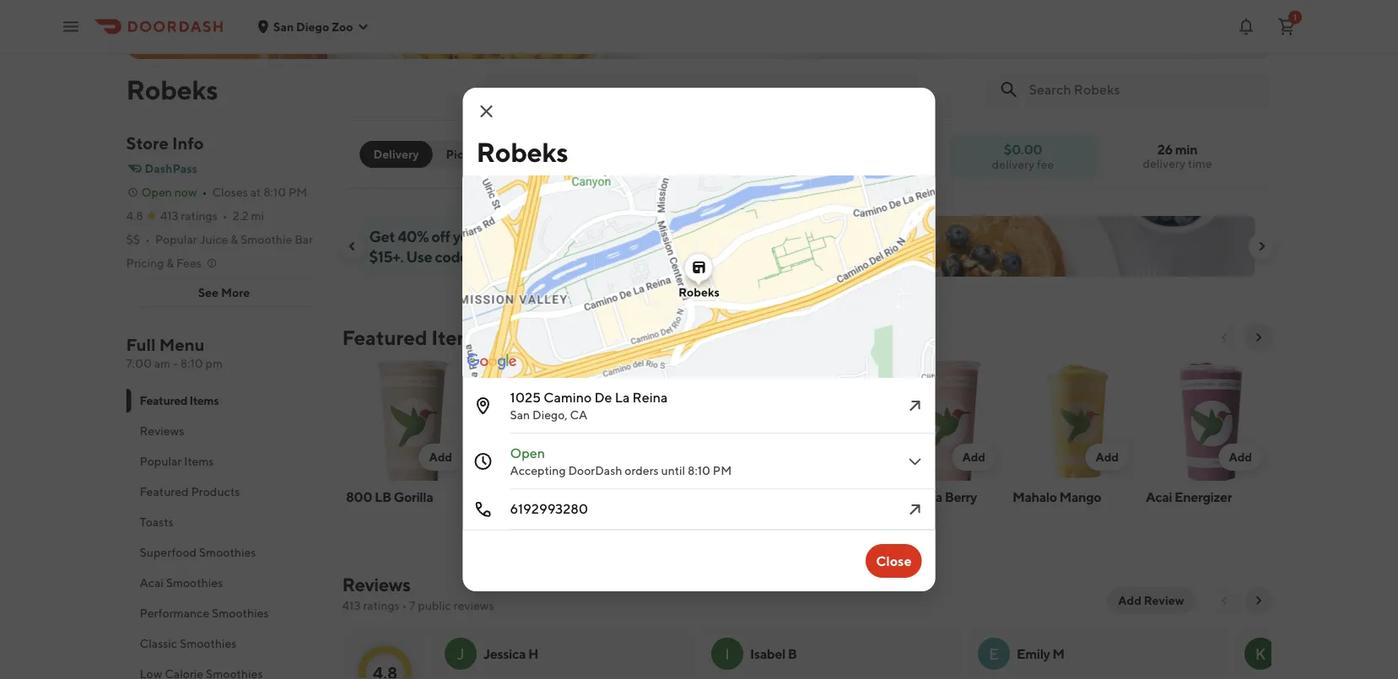 Task type: locate. For each thing, give the bounding box(es) containing it.
0 vertical spatial 8:10
[[263, 185, 286, 199]]

open now
[[141, 185, 197, 199]]

1 vertical spatial 2
[[514, 227, 523, 245]]

0 vertical spatial reviews
[[140, 424, 184, 438]]

add button
[[418, 444, 462, 471], [952, 444, 995, 471], [1085, 444, 1129, 471], [1218, 444, 1262, 471]]

ratings
[[181, 209, 218, 223], [363, 599, 400, 613]]

pm inside open accepting doordash orders until 8:10 pm
[[713, 464, 732, 478]]

featured down am
[[140, 394, 187, 408]]

camino
[[544, 389, 592, 405]]

jessica h
[[483, 646, 538, 662]]

featured products
[[140, 485, 240, 499]]

1025
[[510, 389, 541, 405]]

1
[[1294, 12, 1297, 22]]

ratings down reviews link
[[363, 599, 400, 613]]

acai energizer
[[1145, 489, 1232, 505]]

413 down open now
[[160, 209, 179, 223]]

1 horizontal spatial open
[[510, 445, 545, 461]]

smoothies down acai smoothies button
[[212, 606, 269, 620]]

superfood
[[140, 546, 197, 559]]

1 horizontal spatial orders
[[693, 227, 736, 245]]

8:10
[[263, 185, 286, 199], [180, 357, 203, 370], [688, 464, 711, 478]]

open down dashpass
[[141, 185, 172, 199]]

2 add button from the left
[[952, 444, 995, 471]]

add button for mahalo mango
[[1085, 444, 1129, 471]]

0 vertical spatial 413
[[160, 209, 179, 223]]

performance smoothies
[[140, 606, 269, 620]]

see more button
[[127, 279, 321, 306]]

acai smoothies button
[[126, 568, 322, 598]]

delivery inside '26 min delivery time'
[[1143, 157, 1186, 170]]

0 vertical spatial ratings
[[181, 209, 218, 223]]

0 horizontal spatial berry
[[479, 489, 511, 505]]

acai
[[746, 489, 772, 505], [1145, 489, 1172, 505], [140, 576, 164, 590]]

pm
[[289, 185, 307, 199], [713, 464, 732, 478]]

store info
[[126, 133, 204, 153]]

berry beneficial image
[[479, 361, 605, 481]]

smoothies
[[199, 546, 256, 559], [166, 576, 223, 590], [212, 606, 269, 620], [180, 637, 237, 651]]

1 horizontal spatial 413
[[342, 599, 361, 613]]

mahalo
[[1012, 489, 1057, 505]]

1 horizontal spatial acai
[[746, 489, 772, 505]]

1 horizontal spatial strawnana
[[879, 489, 942, 505]]

acai inside button
[[140, 576, 164, 590]]

acai left energizer
[[1145, 489, 1172, 505]]

1 vertical spatial click item image
[[905, 500, 925, 520]]

am
[[154, 357, 171, 370]]

popular up featured products
[[140, 454, 182, 468]]

your
[[453, 227, 483, 245]]

2.2
[[233, 209, 249, 223]]

1 vertical spatial orders
[[625, 464, 659, 478]]

ca
[[570, 408, 588, 422]]

0 vertical spatial open
[[141, 185, 172, 199]]

ratings inside reviews 413 ratings • 7 public reviews
[[363, 599, 400, 613]]

2 vertical spatial featured
[[140, 485, 189, 499]]

0 vertical spatial orders
[[693, 227, 736, 245]]

open for open now
[[141, 185, 172, 199]]

close robeks image
[[476, 101, 497, 122]]

items inside heading
[[431, 325, 484, 349]]

3 add button from the left
[[1085, 444, 1129, 471]]

0 horizontal spatial 8:10
[[180, 357, 203, 370]]

0 horizontal spatial reviews
[[140, 424, 184, 438]]

2 vertical spatial 8:10
[[688, 464, 711, 478]]

1 horizontal spatial delivery
[[1143, 157, 1186, 170]]

1 horizontal spatial previous button of carousel image
[[1218, 331, 1232, 344]]

featured down $15+.
[[342, 325, 427, 349]]

save
[[574, 227, 606, 245]]

8:10 inside full menu 7:00 am - 8:10 pm
[[180, 357, 203, 370]]

2 berry from the left
[[840, 489, 872, 505]]

0 vertical spatial click item image
[[905, 451, 925, 472]]

popular up pricing & fees button
[[155, 232, 197, 246]]

8:10 right at
[[263, 185, 286, 199]]

juice
[[200, 232, 228, 246]]

2 photos button
[[1177, 22, 1262, 49]]

2
[[1204, 28, 1211, 42], [514, 227, 523, 245]]

800 lb gorilla image
[[346, 361, 472, 481]]

smoothies down the superfood smoothies
[[166, 576, 223, 590]]

1 add button from the left
[[418, 444, 462, 471]]

featured
[[342, 325, 427, 349], [140, 394, 187, 408], [140, 485, 189, 499]]

-
[[173, 357, 178, 370]]

san left the diego
[[273, 19, 294, 33]]

1 vertical spatial &
[[166, 256, 174, 270]]

orders up queen
[[625, 464, 659, 478]]

800
[[346, 489, 372, 505]]

pm up greens
[[713, 464, 732, 478]]

2 left photos
[[1204, 28, 1211, 42]]

reviews up popular items
[[140, 424, 184, 438]]

add button up energizer
[[1218, 444, 1262, 471]]

emily
[[1016, 646, 1050, 662]]

1 click item image from the top
[[905, 451, 925, 472]]

pricing & fees button
[[126, 255, 218, 272]]

m
[[1052, 646, 1064, 662]]

800 lb gorilla
[[346, 489, 433, 505]]

featured items down -
[[140, 394, 219, 408]]

1 horizontal spatial 2
[[1204, 28, 1211, 42]]

add up "strawnana berry"
[[962, 450, 985, 464]]

acai inside acai strawnana berry bowl $13.29
[[746, 489, 772, 505]]

smoothies for superfood smoothies
[[199, 546, 256, 559]]

• left 7
[[402, 599, 407, 613]]

items up powered by google image
[[431, 325, 484, 349]]

1 items, open order cart image
[[1277, 16, 1297, 37]]

add for strawnana berry
[[962, 450, 985, 464]]

2 horizontal spatial berry
[[944, 489, 977, 505]]

pricing
[[126, 256, 164, 270]]

1 vertical spatial items
[[189, 394, 219, 408]]

1 vertical spatial previous button of carousel image
[[1218, 331, 1232, 344]]

1 horizontal spatial &
[[231, 232, 238, 246]]

smoothies for performance smoothies
[[212, 606, 269, 620]]

superfood smoothies button
[[126, 538, 322, 568]]

orders
[[693, 227, 736, 245], [625, 464, 659, 478]]

0 vertical spatial featured items
[[342, 325, 484, 349]]

1 horizontal spatial pm
[[713, 464, 732, 478]]

la
[[615, 389, 630, 405]]

add for mahalo mango
[[1095, 450, 1118, 464]]

0 horizontal spatial orders
[[625, 464, 659, 478]]

0 horizontal spatial pm
[[289, 185, 307, 199]]

berry left beneficial
[[479, 489, 511, 505]]

0 vertical spatial 2
[[1204, 28, 1211, 42]]

1 vertical spatial open
[[510, 445, 545, 461]]

413 down reviews link
[[342, 599, 361, 613]]

add button up "strawnana berry"
[[952, 444, 995, 471]]

1 vertical spatial pm
[[713, 464, 732, 478]]

san
[[273, 19, 294, 33], [510, 408, 530, 422]]

j
[[456, 645, 464, 663]]

1 vertical spatial san
[[510, 408, 530, 422]]

delivery left time
[[1143, 157, 1186, 170]]

mahalo mango image
[[1012, 361, 1139, 481]]

reviews for reviews 413 ratings • 7 public reviews
[[342, 574, 410, 596]]

reviews inside reviews 413 ratings • 7 public reviews
[[342, 574, 410, 596]]

add for 800 lb gorilla
[[429, 450, 452, 464]]

acai strawnana berry bowl image
[[746, 361, 872, 481]]

click item image up "strawnana berry"
[[905, 451, 925, 472]]

order methods option group
[[360, 141, 498, 168]]

1 horizontal spatial reviews
[[342, 574, 410, 596]]

1 vertical spatial featured items
[[140, 394, 219, 408]]

open up accepting
[[510, 445, 545, 461]]

$$ • popular juice & smoothie bar
[[126, 232, 313, 246]]

0 horizontal spatial 2
[[514, 227, 523, 245]]

san down the 1025 at the bottom of page
[[510, 408, 530, 422]]

4 add button from the left
[[1218, 444, 1262, 471]]

strawnana up bowl
[[774, 489, 837, 505]]

strawnana berry image
[[879, 361, 1005, 481]]

smoothies for classic smoothies
[[180, 637, 237, 651]]

featured inside heading
[[342, 325, 427, 349]]

acai up bowl
[[746, 489, 772, 505]]

1 vertical spatial popular
[[140, 454, 182, 468]]

featured inside button
[[140, 485, 189, 499]]

delivery left fee
[[992, 157, 1035, 171]]

1 horizontal spatial ratings
[[363, 599, 400, 613]]

delivery
[[373, 147, 419, 161]]

0 vertical spatial featured
[[342, 325, 427, 349]]

public
[[418, 599, 451, 613]]

full menu 7:00 am - 8:10 pm
[[126, 335, 223, 370]]

2 inside get 40% off your first 2 orders. save up to $10 on orders $15+.  use code 40deal, valid for 45 days
[[514, 227, 523, 245]]

full
[[126, 335, 156, 355]]

next button of carousel image
[[1255, 240, 1269, 253], [1252, 331, 1265, 344]]

code
[[435, 247, 468, 265]]

add left review
[[1118, 594, 1142, 608]]

0 horizontal spatial open
[[141, 185, 172, 199]]

reviews 413 ratings • 7 public reviews
[[342, 574, 494, 613]]

• left 2.2
[[223, 209, 228, 223]]

items up 'reviews' button on the left bottom of the page
[[189, 394, 219, 408]]

& inside button
[[166, 256, 174, 270]]

featured up toasts
[[140, 485, 189, 499]]

robeks image
[[141, 0, 205, 47]]

de
[[594, 389, 612, 405]]

delivery inside the $0.00 delivery fee
[[992, 157, 1035, 171]]

1 berry from the left
[[479, 489, 511, 505]]

0 horizontal spatial &
[[166, 256, 174, 270]]

orders right the on
[[693, 227, 736, 245]]

add up mango
[[1095, 450, 1118, 464]]

reviews up 7
[[342, 574, 410, 596]]

berry inside acai strawnana berry bowl $13.29
[[840, 489, 872, 505]]

click item image up the "close" button
[[905, 500, 925, 520]]

acai down superfood
[[140, 576, 164, 590]]

reviews
[[140, 424, 184, 438], [342, 574, 410, 596]]

open
[[141, 185, 172, 199], [510, 445, 545, 461]]

smoothies down toasts 'button' on the left
[[199, 546, 256, 559]]

413
[[160, 209, 179, 223], [342, 599, 361, 613]]

open inside open accepting doordash orders until 8:10 pm
[[510, 445, 545, 461]]

featured items down use
[[342, 325, 484, 349]]

& left fees
[[166, 256, 174, 270]]

2 right first
[[514, 227, 523, 245]]

1 vertical spatial ratings
[[363, 599, 400, 613]]

previous image
[[1218, 594, 1232, 608]]

0 horizontal spatial strawnana
[[774, 489, 837, 505]]

$13.29
[[746, 529, 780, 543]]

zoo
[[332, 19, 353, 33]]

add button up the gorilla
[[418, 444, 462, 471]]

acai for acai strawnana berry bowl $13.29
[[746, 489, 772, 505]]

1 horizontal spatial featured items
[[342, 325, 484, 349]]

0 horizontal spatial acai
[[140, 576, 164, 590]]

e
[[989, 645, 999, 663]]

click item image
[[905, 451, 925, 472], [905, 500, 925, 520]]

gorilla
[[393, 489, 433, 505]]

1 strawnana from the left
[[774, 489, 837, 505]]

add button up mango
[[1085, 444, 1129, 471]]

0 horizontal spatial delivery
[[992, 157, 1035, 171]]

strawnana up the "close" button
[[879, 489, 942, 505]]

group order button
[[511, 141, 602, 168]]

close
[[876, 553, 912, 569]]

reina
[[633, 389, 668, 405]]

add up energizer
[[1229, 450, 1252, 464]]

smoothies down 'performance smoothies'
[[180, 637, 237, 651]]

off
[[431, 227, 450, 245]]

2 horizontal spatial 8:10
[[688, 464, 711, 478]]

0 vertical spatial popular
[[155, 232, 197, 246]]

Delivery radio
[[360, 141, 432, 168]]

berry left mahalo
[[944, 489, 977, 505]]

$15+.
[[369, 247, 403, 265]]

1 vertical spatial reviews
[[342, 574, 410, 596]]

review
[[1144, 594, 1184, 608]]

strawnana inside acai strawnana berry bowl $13.29
[[774, 489, 837, 505]]

reviews for reviews
[[140, 424, 184, 438]]

0 horizontal spatial previous button of carousel image
[[346, 240, 359, 253]]

1 horizontal spatial san
[[510, 408, 530, 422]]

berry left "strawnana berry"
[[840, 489, 872, 505]]

8:10 right -
[[180, 357, 203, 370]]

bowl
[[746, 508, 775, 524]]

pm right at
[[289, 185, 307, 199]]

0 vertical spatial items
[[431, 325, 484, 349]]

8:10 right until
[[688, 464, 711, 478]]

2 vertical spatial items
[[184, 454, 214, 468]]

on
[[673, 227, 690, 245]]

40deal,
[[471, 247, 534, 265]]

jessica
[[483, 646, 525, 662]]

items up featured products
[[184, 454, 214, 468]]

0 horizontal spatial featured items
[[140, 394, 219, 408]]

ratings down now
[[181, 209, 218, 223]]

8:10 inside open accepting doordash orders until 8:10 pm
[[688, 464, 711, 478]]

items
[[431, 325, 484, 349], [189, 394, 219, 408], [184, 454, 214, 468]]

toasts
[[140, 515, 174, 529]]

4.8
[[126, 209, 143, 223]]

previous button of carousel image
[[346, 240, 359, 253], [1218, 331, 1232, 344]]

san inside "1025 camino de la reina san diego, ca"
[[510, 408, 530, 422]]

notification bell image
[[1236, 16, 1256, 37]]

40%
[[398, 227, 429, 245]]

popular inside button
[[140, 454, 182, 468]]

1 vertical spatial 8:10
[[180, 357, 203, 370]]

1 vertical spatial 413
[[342, 599, 361, 613]]

8:10 for open
[[688, 464, 711, 478]]

acai energizer image
[[1145, 361, 1272, 481]]

popular items
[[140, 454, 214, 468]]

k
[[1255, 645, 1266, 663]]

1 horizontal spatial berry
[[840, 489, 872, 505]]

2 horizontal spatial acai
[[1145, 489, 1172, 505]]

featured products button
[[126, 477, 322, 507]]

& right juice
[[231, 232, 238, 246]]

add up the gorilla
[[429, 450, 452, 464]]

0 vertical spatial san
[[273, 19, 294, 33]]

reviews inside 'reviews' button
[[140, 424, 184, 438]]



Task type: describe. For each thing, give the bounding box(es) containing it.
1025 camino de la reina san diego, ca
[[510, 389, 668, 422]]

popular items button
[[126, 446, 322, 477]]

add button for 800 lb gorilla
[[418, 444, 462, 471]]

emily m
[[1016, 646, 1064, 662]]

of
[[656, 489, 668, 505]]

queen of all greens image
[[612, 361, 739, 481]]

reviews button
[[126, 416, 322, 446]]

pm
[[205, 357, 223, 370]]

add button for strawnana berry
[[952, 444, 995, 471]]

0 vertical spatial next button of carousel image
[[1255, 240, 1269, 253]]

3 berry from the left
[[944, 489, 977, 505]]

2 click item image from the top
[[905, 500, 925, 520]]

1 vertical spatial featured
[[140, 394, 187, 408]]

orders.
[[525, 227, 571, 245]]

1 vertical spatial next button of carousel image
[[1252, 331, 1265, 344]]

next image
[[1252, 594, 1265, 608]]

get
[[369, 227, 395, 245]]

beneficial
[[513, 489, 573, 505]]

acai for acai smoothies
[[140, 576, 164, 590]]

mi
[[251, 209, 264, 223]]

$10
[[646, 227, 670, 245]]

26 min delivery time
[[1143, 141, 1212, 170]]

store
[[126, 133, 169, 153]]

superfood smoothies
[[140, 546, 256, 559]]

pickup
[[446, 147, 484, 161]]

open for open accepting doordash orders until 8:10 pm
[[510, 445, 545, 461]]

0 horizontal spatial san
[[273, 19, 294, 33]]

doordash
[[568, 464, 622, 478]]

2 strawnana from the left
[[879, 489, 942, 505]]

diego,
[[532, 408, 568, 422]]

san diego zoo button
[[257, 19, 370, 33]]

add inside button
[[1118, 594, 1142, 608]]

acai for acai energizer
[[1145, 489, 1172, 505]]

to
[[629, 227, 643, 245]]

queen
[[612, 489, 653, 505]]

menu
[[159, 335, 205, 355]]

select promotional banner element
[[783, 277, 831, 307]]

8:10 for full menu
[[180, 357, 203, 370]]

isabel b
[[750, 646, 796, 662]]

all
[[670, 489, 687, 505]]

classic smoothies
[[140, 637, 237, 651]]

products
[[191, 485, 240, 499]]

powered by google image
[[467, 354, 517, 370]]

valid
[[536, 247, 568, 265]]

san diego zoo
[[273, 19, 353, 33]]

bar
[[295, 232, 313, 246]]

pricing & fees
[[126, 256, 202, 270]]

group order
[[521, 147, 592, 161]]

queen of all greens
[[612, 489, 732, 505]]

add button for acai energizer
[[1218, 444, 1262, 471]]

Pickup radio
[[422, 141, 498, 168]]

7:00
[[126, 357, 152, 370]]

lb
[[374, 489, 391, 505]]

use
[[406, 247, 432, 265]]

featured items heading
[[342, 324, 484, 351]]

berry beneficial button
[[475, 358, 609, 513]]

smoothies for acai smoothies
[[166, 576, 223, 590]]

• right now
[[202, 185, 207, 199]]

• closes at 8:10 pm
[[202, 185, 307, 199]]

413 ratings •
[[160, 209, 228, 223]]

performance
[[140, 606, 209, 620]]

7
[[409, 599, 416, 613]]

2 photos
[[1204, 28, 1252, 42]]

45
[[592, 247, 610, 265]]

add for acai energizer
[[1229, 450, 1252, 464]]

items inside button
[[184, 454, 214, 468]]

• right $$
[[145, 232, 150, 246]]

1 button
[[1270, 10, 1304, 43]]

robeks dialog
[[378, 44, 1027, 592]]

add review button
[[1108, 587, 1194, 614]]

0 vertical spatial &
[[231, 232, 238, 246]]

now
[[174, 185, 197, 199]]

open menu image
[[61, 16, 81, 37]]

dashpass
[[145, 162, 197, 176]]

0 vertical spatial previous button of carousel image
[[346, 240, 359, 253]]

$0.00
[[1004, 141, 1042, 157]]

fee
[[1037, 157, 1054, 171]]

add review
[[1118, 594, 1184, 608]]

1 horizontal spatial 8:10
[[263, 185, 286, 199]]

map region
[[378, 44, 1027, 476]]

2 inside 2 photos button
[[1204, 28, 1211, 42]]

0 horizontal spatial 413
[[160, 209, 179, 223]]

click item image
[[905, 396, 925, 416]]

time
[[1188, 157, 1212, 170]]

reviews
[[454, 599, 494, 613]]

Item Search search field
[[1029, 80, 1259, 99]]

berry beneficial
[[479, 489, 573, 505]]

0 horizontal spatial ratings
[[181, 209, 218, 223]]

order
[[559, 147, 592, 161]]

orders inside get 40% off your first 2 orders. save up to $10 on orders $15+.  use code 40deal, valid for 45 days
[[693, 227, 736, 245]]

see
[[198, 286, 219, 300]]

fees
[[176, 256, 202, 270]]

berry inside button
[[479, 489, 511, 505]]

min
[[1175, 141, 1198, 157]]

$0.00 delivery fee
[[992, 141, 1054, 171]]

classic
[[140, 637, 177, 651]]

reviews link
[[342, 574, 410, 596]]

close button
[[866, 544, 922, 578]]

energizer
[[1174, 489, 1232, 505]]

closes
[[212, 185, 248, 199]]

photos
[[1214, 28, 1252, 42]]

more
[[221, 286, 250, 300]]

until
[[661, 464, 685, 478]]

$$
[[126, 232, 140, 246]]

0 vertical spatial pm
[[289, 185, 307, 199]]

greens
[[689, 489, 732, 505]]

first
[[485, 227, 512, 245]]

info
[[172, 133, 204, 153]]

orders inside open accepting doordash orders until 8:10 pm
[[625, 464, 659, 478]]

413 inside reviews 413 ratings • 7 public reviews
[[342, 599, 361, 613]]

days
[[613, 247, 643, 265]]

• inside reviews 413 ratings • 7 public reviews
[[402, 599, 407, 613]]

classic smoothies button
[[126, 629, 322, 659]]



Task type: vqa. For each thing, say whether or not it's contained in the screenshot.
credits
no



